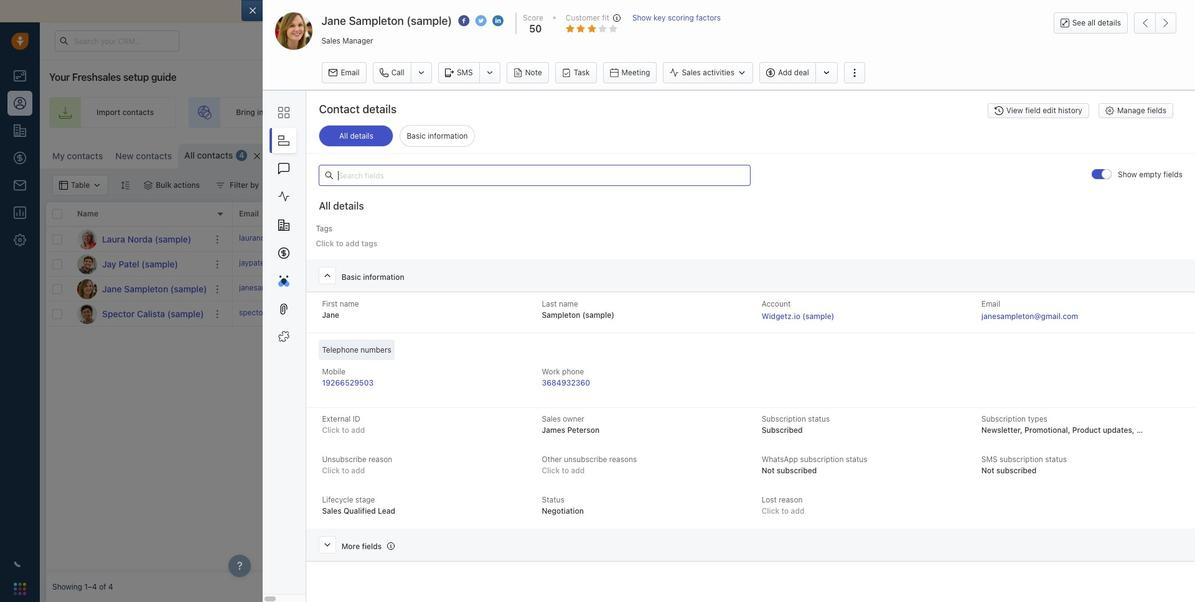 Task type: vqa. For each thing, say whether or not it's contained in the screenshot.
container_WX8MsF4aQZ5i3RN1 icon associated with Add to a sequence
no



Task type: describe. For each thing, give the bounding box(es) containing it.
jay patel (sample) link
[[102, 258, 178, 270]]

all contacts link
[[184, 149, 233, 162]]

edit
[[1043, 106, 1056, 115]]

50 inside "score 50"
[[529, 23, 542, 34]]

add inside tags click to add tags
[[346, 239, 359, 248]]

improve
[[383, 6, 416, 16]]

in
[[257, 108, 264, 117]]

stage
[[355, 496, 375, 505]]

name
[[77, 209, 98, 219]]

1 horizontal spatial 3684932360 link
[[542, 379, 590, 388]]

1 horizontal spatial import
[[668, 6, 695, 16]]

customize
[[942, 149, 980, 159]]

call
[[391, 68, 405, 77]]

1 vertical spatial deal
[[1064, 108, 1079, 117]]

task
[[449, 259, 463, 269]]

view
[[1006, 106, 1023, 115]]

click inside lost reason click to add
[[762, 507, 780, 516]]

calista
[[137, 308, 165, 319]]

press space to select this row. row containing laura norda (sample)
[[46, 227, 233, 252]]

1 horizontal spatial basic information
[[407, 131, 468, 141]]

bring in website leads link
[[189, 97, 337, 128]]

norda
[[127, 234, 153, 244]]

work for work phone 3684932360
[[542, 367, 560, 377]]

add inside button
[[778, 68, 792, 77]]

to inside the external id click to add
[[342, 426, 349, 435]]

twitter circled image
[[475, 14, 487, 27]]

subscription for subscription types
[[982, 415, 1026, 424]]

bulk actions
[[156, 181, 200, 190]]

mobile
[[322, 367, 346, 377]]

4167348672 link
[[332, 233, 377, 246]]

+ click to add for 18
[[613, 260, 661, 269]]

19266529503
[[322, 379, 374, 388]]

0 horizontal spatial 3684932360
[[332, 283, 380, 292]]

1 horizontal spatial widgetz.io (sample) link
[[893, 284, 963, 294]]

mobile 19266529503
[[322, 367, 374, 388]]

press space to select this row. row containing lauranordasample@gmail.com
[[233, 227, 1189, 252]]

invite your team
[[397, 108, 455, 117]]

add deal inside add deal link
[[1048, 108, 1079, 117]]

telephone
[[322, 345, 358, 355]]

widgetz.io (sample)
[[893, 284, 963, 294]]

email inside button
[[341, 68, 360, 77]]

more fields
[[342, 542, 382, 552]]

add inside 'other unsubscribe reasons click to add'
[[571, 466, 585, 476]]

see all details button
[[1054, 12, 1128, 34]]

to inside 'other unsubscribe reasons click to add'
[[562, 466, 569, 476]]

add contact button
[[1122, 144, 1189, 165]]

view field edit history
[[1006, 106, 1082, 115]]

2 vertical spatial all
[[319, 200, 331, 212]]

sales for sales manager
[[321, 36, 340, 45]]

showing
[[52, 583, 82, 592]]

3 + click to add from the top
[[613, 309, 661, 319]]

spectorcalista@gmail.com link
[[239, 307, 332, 321]]

jane inside press space to select this row. row
[[102, 284, 122, 294]]

name for last name
[[559, 299, 578, 309]]

import contacts group
[[1014, 144, 1116, 165]]

lost reason click to add
[[762, 496, 805, 516]]

status for whatsapp
[[846, 455, 868, 464]]

meeting button
[[603, 62, 657, 83]]

+ add task
[[426, 259, 463, 269]]

0 vertical spatial of
[[570, 6, 579, 16]]

jane sampleton (sample) link
[[102, 283, 207, 295]]

manage fields
[[1117, 106, 1167, 115]]

conversations.
[[605, 6, 666, 16]]

contact
[[319, 103, 360, 116]]

qualified for 3684932360
[[813, 284, 844, 294]]

3 james peterson from the top
[[721, 309, 777, 319]]

jaypatelsample@gmail.com + click to add
[[239, 258, 381, 268]]

lost
[[762, 496, 777, 505]]

key
[[654, 13, 666, 22]]

import contacts button
[[1014, 144, 1095, 165]]

2-
[[521, 6, 530, 16]]

not for sms subscription status not subscribed
[[982, 466, 994, 476]]

1 vertical spatial basic information
[[342, 273, 404, 282]]

details left invite
[[363, 103, 397, 116]]

task
[[574, 68, 590, 77]]

phone for work phone 3684932360
[[562, 367, 584, 377]]

spector calista (sample) link
[[102, 308, 204, 320]]

external id click to add
[[322, 415, 365, 435]]

import all your sales data link
[[668, 6, 774, 16]]

not for whatsapp subscription status not subscribed
[[762, 466, 775, 476]]

corp
[[899, 260, 916, 269]]

press space to select this row. row containing 50
[[233, 277, 1189, 302]]

sales
[[730, 6, 751, 16]]

score 50
[[523, 13, 543, 34]]

your for mailbox
[[318, 6, 336, 16]]

import contacts for import contacts link
[[96, 108, 154, 117]]

and
[[474, 6, 489, 16]]

click inside the external id click to add
[[322, 426, 340, 435]]

j image
[[77, 279, 97, 299]]

linkedin circled image
[[492, 14, 504, 27]]

+ click to add for 50
[[613, 284, 661, 294]]

actions
[[174, 181, 200, 190]]

1–4
[[84, 583, 97, 592]]

add deal inside add deal button
[[778, 68, 809, 77]]

lifecycle stage sales qualified lead
[[322, 496, 395, 516]]

0 horizontal spatial jane sampleton (sample)
[[102, 284, 207, 294]]

email button
[[322, 62, 366, 83]]

way
[[530, 6, 547, 16]]

0 horizontal spatial basic
[[342, 273, 361, 282]]

0 horizontal spatial information
[[363, 273, 404, 282]]

sales owner james peterson
[[542, 415, 600, 435]]

press space to select this row. row containing spector calista (sample)
[[46, 302, 233, 327]]

see all details
[[1072, 18, 1121, 27]]

click inside unsubscribe reason click to add
[[322, 466, 340, 476]]

2 horizontal spatial your
[[709, 6, 727, 16]]

peterson inside sales owner james peterson
[[567, 426, 600, 435]]

fit
[[602, 13, 609, 22]]

contacts right new
[[136, 151, 172, 161]]

jaypatelsample@gmail.com link
[[239, 258, 335, 271]]

press space to select this row. row containing jane sampleton (sample)
[[46, 277, 233, 302]]

subscription status subscribed
[[762, 415, 830, 435]]

contact
[[1155, 149, 1183, 159]]

whatsapp subscription status not subscribed
[[762, 455, 868, 476]]

12 more...
[[290, 151, 325, 161]]

details up tags click to add tags
[[333, 200, 364, 212]]

freshworks switcher image
[[14, 583, 26, 596]]

connect your mailbox to improve deliverability and enable 2-way sync of email conversations. import all your sales data
[[281, 6, 771, 16]]

1 vertical spatial all
[[184, 150, 195, 161]]

table
[[982, 149, 1000, 159]]

contacts down setup
[[122, 108, 154, 117]]

lead
[[378, 507, 395, 516]]

jay
[[102, 259, 116, 269]]

unsubscribe
[[564, 455, 607, 464]]

add inside unsubscribe reason click to add
[[351, 466, 365, 476]]

sms for sms subscription status not subscribed
[[982, 455, 998, 464]]

my
[[52, 151, 65, 161]]

0 vertical spatial all details
[[339, 131, 373, 141]]

subscription for whatsapp
[[800, 455, 844, 464]]

0 vertical spatial tags
[[316, 224, 332, 233]]

dialog containing jane sampleton (sample)
[[242, 0, 1195, 603]]

19266529503 link
[[322, 379, 374, 388]]

import contacts for import contacts button
[[1031, 149, 1088, 159]]

3684945781
[[332, 308, 378, 317]]

phone for work phone
[[353, 209, 376, 219]]

owner
[[563, 415, 584, 424]]

fields for more fields
[[362, 542, 382, 552]]

filter
[[230, 181, 248, 190]]

j image
[[77, 254, 97, 274]]

l image
[[77, 229, 97, 249]]

bring
[[236, 108, 255, 117]]

laura
[[102, 234, 125, 244]]

james peterson for 18
[[721, 260, 777, 269]]

first name jane
[[322, 299, 359, 320]]

new contacts
[[115, 151, 172, 161]]

import for import contacts link
[[96, 108, 120, 117]]

call link
[[373, 62, 411, 83]]

import contacts link
[[49, 97, 176, 128]]

to inside tags click to add tags
[[336, 239, 344, 248]]

status negotiation
[[542, 496, 584, 516]]

external
[[322, 415, 351, 424]]

4 inside all contacts 4
[[239, 151, 244, 160]]

+ for 3684932360
[[613, 284, 617, 294]]

row group containing 18
[[233, 227, 1189, 327]]

0 vertical spatial basic
[[407, 131, 426, 141]]

1 horizontal spatial widgetz.io
[[893, 284, 930, 294]]

add deal button
[[759, 62, 815, 83]]

1 horizontal spatial jane sampleton (sample)
[[321, 14, 452, 27]]

data
[[753, 6, 771, 16]]

sales for sales activities
[[682, 68, 701, 77]]

more...
[[300, 151, 325, 161]]

scoring
[[668, 13, 694, 22]]

sms for sms
[[457, 68, 473, 77]]

row group containing laura norda (sample)
[[46, 227, 233, 327]]

deal inside button
[[794, 68, 809, 77]]

deliverability
[[419, 6, 471, 16]]

0 horizontal spatial janesampleton@gmail.com
[[239, 283, 333, 292]]

18
[[519, 258, 530, 270]]

container_wx8msf4aqz5i3rn1 image inside customize table button
[[930, 150, 939, 159]]

reason for unsubscribe reason
[[369, 455, 392, 464]]

jay patel (sample)
[[102, 259, 178, 269]]



Task type: locate. For each thing, give the bounding box(es) containing it.
widgetz.io (sample) link
[[893, 284, 963, 294], [762, 312, 834, 321]]

basic down invite your team link
[[407, 131, 426, 141]]

lauranordasample@gmail.com
[[239, 233, 345, 243]]

0 horizontal spatial name
[[340, 299, 359, 309]]

status for sms
[[1045, 455, 1067, 464]]

not inside whatsapp subscription status not subscribed
[[762, 466, 775, 476]]

0 vertical spatial sms
[[457, 68, 473, 77]]

widgetz.io (sample) link down account
[[762, 312, 834, 321]]

1 horizontal spatial add deal
[[1048, 108, 1079, 117]]

import contacts down setup
[[96, 108, 154, 117]]

1 + click to add from the top
[[613, 260, 661, 269]]

12 more... button
[[272, 148, 332, 165]]

to inside lost reason click to add
[[782, 507, 789, 516]]

0 horizontal spatial widgetz.io (sample) link
[[762, 312, 834, 321]]

reason inside unsubscribe reason click to add
[[369, 455, 392, 464]]

container_wx8msf4aqz5i3rn1 image
[[930, 150, 939, 159], [144, 181, 153, 190], [216, 181, 225, 190], [709, 260, 718, 269], [426, 285, 434, 293], [709, 285, 718, 293]]

0 horizontal spatial not
[[762, 466, 775, 476]]

+ for +
[[613, 260, 617, 269]]

phone inside work phone 3684932360
[[562, 367, 584, 377]]

all up ⌘
[[339, 131, 348, 141]]

facebook circled image
[[458, 14, 470, 27]]

spectorcalista@gmail.com 3684945781
[[239, 308, 378, 317]]

add inside the external id click to add
[[351, 426, 365, 435]]

james peterson for 50
[[721, 284, 777, 294]]

information down the team
[[428, 131, 468, 141]]

all left work phone
[[319, 200, 331, 212]]

2 horizontal spatial email
[[982, 299, 1000, 309]]

sales left activities
[[682, 68, 701, 77]]

contacts inside button
[[1057, 149, 1088, 159]]

2 horizontal spatial import
[[1031, 149, 1055, 159]]

laura norda (sample) link
[[102, 233, 191, 246]]

0 vertical spatial fields
[[1147, 106, 1167, 115]]

meeting
[[622, 68, 650, 77]]

1 horizontal spatial work
[[542, 367, 560, 377]]

4 right 1–4
[[108, 583, 113, 592]]

0 horizontal spatial work
[[332, 209, 351, 219]]

2 james peterson from the top
[[721, 284, 777, 294]]

subscription
[[800, 455, 844, 464], [1000, 455, 1043, 464]]

1 subscription from the left
[[800, 455, 844, 464]]

subscription
[[762, 415, 806, 424], [982, 415, 1026, 424]]

tags click to add tags
[[316, 224, 377, 248]]

all
[[697, 6, 707, 16], [1088, 18, 1096, 27]]

phone up owner
[[562, 367, 584, 377]]

1 vertical spatial jane
[[102, 284, 122, 294]]

0 horizontal spatial janesampleton@gmail.com link
[[239, 283, 333, 296]]

of right sync
[[570, 6, 579, 16]]

all contacts 4
[[184, 150, 244, 161]]

name inside last name sampleton (sample)
[[559, 299, 578, 309]]

sms inside button
[[457, 68, 473, 77]]

manager
[[342, 36, 373, 45]]

1 vertical spatial 4
[[108, 583, 113, 592]]

0 vertical spatial work
[[332, 209, 351, 219]]

name right first
[[340, 299, 359, 309]]

1 horizontal spatial show
[[1118, 170, 1137, 179]]

1 vertical spatial basic
[[342, 273, 361, 282]]

1 vertical spatial sampleton
[[124, 284, 168, 294]]

+ for 3684945781
[[613, 309, 617, 319]]

janesampleton@gmail.com
[[239, 283, 333, 292], [982, 312, 1078, 321]]

fields right manage
[[1147, 106, 1167, 115]]

widgetz.io inside account widgetz.io (sample)
[[762, 312, 800, 321]]

all details
[[339, 131, 373, 141], [319, 200, 364, 212]]

bring in website leads
[[236, 108, 315, 117]]

contacts down history
[[1057, 149, 1088, 159]]

grid containing 18
[[46, 201, 1189, 573]]

50 down 18 on the left of page
[[519, 283, 532, 294]]

2 subscription from the left
[[982, 415, 1026, 424]]

2 horizontal spatial sampleton
[[542, 311, 580, 320]]

information
[[428, 131, 468, 141], [363, 273, 404, 282]]

name for first name
[[340, 299, 359, 309]]

sales activities
[[682, 68, 735, 77]]

sampleton inside press space to select this row. row
[[124, 284, 168, 294]]

sales inside the lifecycle stage sales qualified lead
[[322, 507, 342, 516]]

your freshsales setup guide
[[49, 72, 176, 83]]

1 vertical spatial phone
[[562, 367, 584, 377]]

reason for lost reason
[[779, 496, 803, 505]]

laura norda (sample)
[[102, 234, 191, 244]]

1 horizontal spatial janesampleton@gmail.com link
[[982, 311, 1078, 323]]

import down your freshsales setup guide
[[96, 108, 120, 117]]

all details up tags click to add tags
[[319, 200, 364, 212]]

basic information down the team
[[407, 131, 468, 141]]

2 name from the left
[[559, 299, 578, 309]]

1 vertical spatial 3684932360
[[542, 379, 590, 388]]

subscription for sms
[[1000, 455, 1043, 464]]

details
[[1098, 18, 1121, 27], [363, 103, 397, 116], [350, 131, 373, 141], [333, 200, 364, 212]]

0 horizontal spatial status
[[808, 415, 830, 424]]

not down whatsapp on the right
[[762, 466, 775, 476]]

basic information
[[407, 131, 468, 141], [342, 273, 404, 282]]

phone
[[353, 209, 376, 219], [562, 367, 584, 377]]

1 vertical spatial james peterson
[[721, 284, 777, 294]]

work up sales owner james peterson
[[542, 367, 560, 377]]

information up 3684945781
[[363, 273, 404, 282]]

sales left manager
[[321, 36, 340, 45]]

0 horizontal spatial your
[[318, 6, 336, 16]]

⌘
[[338, 152, 345, 161]]

subscribed down whatsapp on the right
[[777, 466, 817, 476]]

1 vertical spatial email
[[239, 209, 259, 219]]

show
[[632, 13, 652, 22], [1118, 170, 1137, 179]]

all inside button
[[1088, 18, 1096, 27]]

1 vertical spatial fields
[[1163, 170, 1183, 179]]

1 vertical spatial add deal
[[1048, 108, 1079, 117]]

import down add deal link
[[1031, 149, 1055, 159]]

bulk actions button
[[136, 175, 208, 196]]

account
[[762, 299, 791, 309]]

your left sales
[[709, 6, 727, 16]]

jane right j icon
[[102, 284, 122, 294]]

show left key
[[632, 13, 652, 22]]

status inside 'subscription status subscribed'
[[808, 415, 830, 424]]

s image
[[77, 304, 97, 324]]

2 row group from the left
[[233, 227, 1189, 327]]

email
[[341, 68, 360, 77], [239, 209, 259, 219], [982, 299, 1000, 309]]

call button
[[373, 62, 411, 83]]

details up o
[[350, 131, 373, 141]]

click inside tags click to add tags
[[316, 239, 334, 248]]

status
[[808, 415, 830, 424], [846, 455, 868, 464], [1045, 455, 1067, 464]]

0 horizontal spatial add deal
[[778, 68, 809, 77]]

not inside sms subscription status not subscribed
[[982, 466, 994, 476]]

click inside 'other unsubscribe reasons click to add'
[[542, 466, 560, 476]]

show left the empty
[[1118, 170, 1137, 179]]

sampleton down last
[[542, 311, 580, 320]]

jane down first
[[322, 311, 339, 320]]

0 vertical spatial 3684932360 link
[[332, 283, 380, 296]]

subscription for subscription status subscribed
[[762, 415, 806, 424]]

0 vertical spatial show
[[632, 13, 652, 22]]

subscribed for sms
[[996, 466, 1037, 476]]

2 horizontal spatial all
[[339, 131, 348, 141]]

fields right more
[[362, 542, 382, 552]]

subscription down subscription types
[[1000, 455, 1043, 464]]

e corp (sample)
[[893, 260, 949, 269]]

patel
[[119, 259, 139, 269]]

0 horizontal spatial subscribed
[[777, 466, 817, 476]]

email
[[581, 6, 603, 16]]

jane sampleton (sample) up manager
[[321, 14, 452, 27]]

0 horizontal spatial subscription
[[762, 415, 806, 424]]

12
[[290, 151, 298, 161]]

dialog
[[242, 0, 1195, 603]]

unsubscribe reason click to add
[[322, 455, 392, 476]]

subscription left types
[[982, 415, 1026, 424]]

lifecycle
[[322, 496, 353, 505]]

1 not from the left
[[762, 466, 775, 476]]

of right 1–4
[[99, 583, 106, 592]]

0 vertical spatial 4
[[239, 151, 244, 160]]

1 james peterson from the top
[[721, 260, 777, 269]]

subscribed down subscription types
[[996, 466, 1037, 476]]

unsubscribe
[[322, 455, 366, 464]]

0 vertical spatial jane
[[321, 14, 346, 27]]

1 vertical spatial all details
[[319, 200, 364, 212]]

your
[[49, 72, 70, 83]]

3684932360 up owner
[[542, 379, 590, 388]]

2 vertical spatial qualified
[[344, 507, 376, 516]]

grid
[[46, 201, 1189, 573]]

show key scoring factors
[[632, 13, 721, 22]]

name inside first name jane
[[340, 299, 359, 309]]

reason right unsubscribe
[[369, 455, 392, 464]]

freshsales
[[72, 72, 121, 83]]

0 vertical spatial deal
[[794, 68, 809, 77]]

1 vertical spatial sms
[[982, 455, 998, 464]]

0 horizontal spatial import
[[96, 108, 120, 117]]

50 inside press space to select this row. row
[[519, 283, 532, 294]]

deal
[[794, 68, 809, 77], [1064, 108, 1079, 117]]

details right see
[[1098, 18, 1121, 27]]

press space to select this row. row
[[46, 227, 233, 252], [233, 227, 1189, 252], [46, 252, 233, 277], [233, 252, 1189, 277], [46, 277, 233, 302], [233, 277, 1189, 302], [46, 302, 233, 327], [233, 302, 1189, 327]]

spector
[[102, 308, 135, 319]]

50 down score
[[529, 23, 542, 34]]

Search your CRM... text field
[[55, 31, 179, 52]]

add inside button
[[1139, 149, 1153, 159]]

sampleton inside last name sampleton (sample)
[[542, 311, 580, 320]]

1 vertical spatial janesampleton@gmail.com link
[[982, 311, 1078, 323]]

0 vertical spatial james peterson
[[721, 260, 777, 269]]

jane inside first name jane
[[322, 311, 339, 320]]

name row
[[46, 202, 233, 227]]

0 vertical spatial janesampleton@gmail.com link
[[239, 283, 333, 296]]

sales inside sales owner james peterson
[[542, 415, 561, 424]]

Search fields text field
[[319, 165, 751, 186]]

e corp (sample) link
[[893, 260, 949, 269]]

enable
[[491, 6, 519, 16]]

show for show key scoring factors
[[632, 13, 652, 22]]

0 vertical spatial information
[[428, 131, 468, 141]]

work for work phone
[[332, 209, 351, 219]]

jane up sales manager
[[321, 14, 346, 27]]

all right see
[[1088, 18, 1096, 27]]

subscription up subscribed
[[762, 415, 806, 424]]

contact details
[[319, 103, 397, 116]]

all details up o
[[339, 131, 373, 141]]

import right key
[[668, 6, 695, 16]]

1 vertical spatial 50
[[519, 283, 532, 294]]

subscribed
[[777, 466, 817, 476], [996, 466, 1037, 476]]

0 horizontal spatial all
[[184, 150, 195, 161]]

0 vertical spatial add deal
[[778, 68, 809, 77]]

widgetz.io down account
[[762, 312, 800, 321]]

0 vertical spatial 50
[[529, 23, 542, 34]]

widgetz.io
[[893, 284, 930, 294], [762, 312, 800, 321]]

press space to select this row. row containing jay patel (sample)
[[46, 252, 233, 277]]

qualified inside the lifecycle stage sales qualified lead
[[344, 507, 376, 516]]

2 vertical spatial sampleton
[[542, 311, 580, 320]]

contacts up filter by button
[[197, 150, 233, 161]]

my contacts
[[52, 151, 103, 161]]

1 horizontal spatial information
[[428, 131, 468, 141]]

sampleton down jay patel (sample) link
[[124, 284, 168, 294]]

1 horizontal spatial your
[[419, 108, 435, 117]]

2 subscription from the left
[[1000, 455, 1043, 464]]

all right the scoring
[[697, 6, 707, 16]]

reasons
[[609, 455, 637, 464]]

james peterson
[[721, 260, 777, 269], [721, 284, 777, 294], [721, 309, 777, 319]]

sms down subscription types
[[982, 455, 998, 464]]

import for import contacts button
[[1031, 149, 1055, 159]]

3684932360 up 3684945781
[[332, 283, 380, 292]]

unqualified
[[813, 260, 853, 269]]

subscription inside whatsapp subscription status not subscribed
[[800, 455, 844, 464]]

all up actions
[[184, 150, 195, 161]]

press space to select this row. row containing 18
[[233, 252, 1189, 277]]

task button
[[555, 62, 597, 83]]

connect
[[281, 6, 316, 16]]

widgetz.io down the corp on the right top of page
[[893, 284, 930, 294]]

1 horizontal spatial import contacts
[[1031, 149, 1088, 159]]

container_wx8msf4aqz5i3rn1 image inside filter by button
[[216, 181, 225, 190]]

row group
[[46, 227, 233, 327], [233, 227, 1189, 327]]

import contacts inside button
[[1031, 149, 1088, 159]]

1 vertical spatial work
[[542, 367, 560, 377]]

work up tags click to add tags
[[332, 209, 351, 219]]

mailbox
[[339, 6, 371, 16]]

sales left owner
[[542, 415, 561, 424]]

0 horizontal spatial widgetz.io
[[762, 312, 800, 321]]

status inside whatsapp subscription status not subscribed
[[846, 455, 868, 464]]

filter by
[[230, 181, 259, 190]]

1 vertical spatial jane sampleton (sample)
[[102, 284, 207, 294]]

bulk
[[156, 181, 172, 190]]

cell
[[420, 227, 513, 251], [513, 227, 606, 251], [606, 227, 700, 251], [700, 227, 793, 251], [793, 227, 886, 251], [886, 227, 980, 251], [980, 227, 1189, 251], [980, 252, 1189, 276], [980, 277, 1189, 301], [420, 302, 513, 326], [980, 302, 1189, 326]]

subscription inside 'subscription status subscribed'
[[762, 415, 806, 424]]

0 vertical spatial import
[[668, 6, 695, 16]]

1 horizontal spatial all
[[1088, 18, 1096, 27]]

0 horizontal spatial sms
[[457, 68, 473, 77]]

(sample) inside last name sampleton (sample)
[[582, 311, 614, 320]]

sms down facebook circled icon
[[457, 68, 473, 77]]

0 vertical spatial 3684932360
[[332, 283, 380, 292]]

subscribed for whatsapp
[[777, 466, 817, 476]]

1 horizontal spatial status
[[846, 455, 868, 464]]

0 horizontal spatial subscription
[[800, 455, 844, 464]]

50 button
[[526, 23, 542, 34]]

0 horizontal spatial deal
[[794, 68, 809, 77]]

details inside button
[[1098, 18, 1121, 27]]

to inside unsubscribe reason click to add
[[342, 466, 349, 476]]

0 vertical spatial widgetz.io
[[893, 284, 930, 294]]

1 vertical spatial of
[[99, 583, 106, 592]]

leads
[[296, 108, 315, 117]]

1 row group from the left
[[46, 227, 233, 327]]

james inside sales owner james peterson
[[542, 426, 565, 435]]

not down subscription types
[[982, 466, 994, 476]]

phone up 4167348672
[[353, 209, 376, 219]]

sms inside sms subscription status not subscribed
[[982, 455, 998, 464]]

click
[[316, 239, 334, 248], [339, 258, 357, 268], [619, 260, 637, 269], [619, 284, 637, 294], [619, 309, 637, 319], [322, 426, 340, 435], [322, 466, 340, 476], [542, 466, 560, 476], [762, 507, 780, 516]]

0 vertical spatial all
[[339, 131, 348, 141]]

score
[[523, 13, 543, 22]]

manage fields button
[[1099, 103, 1173, 118]]

0 vertical spatial basic information
[[407, 131, 468, 141]]

basic information up 3684945781
[[342, 273, 404, 282]]

numbers
[[361, 345, 391, 355]]

other
[[542, 455, 562, 464]]

3684932360 inside dialog
[[542, 379, 590, 388]]

1 horizontal spatial janesampleton@gmail.com
[[982, 312, 1078, 321]]

2 vertical spatial + click to add
[[613, 309, 661, 319]]

your left the team
[[419, 108, 435, 117]]

0 horizontal spatial basic information
[[342, 273, 404, 282]]

2 + click to add from the top
[[613, 284, 661, 294]]

sms
[[457, 68, 473, 77], [982, 455, 998, 464]]

1 horizontal spatial email
[[341, 68, 360, 77]]

janesampleton@gmail.com 3684932360
[[239, 283, 380, 292]]

0 vertical spatial all
[[697, 6, 707, 16]]

1 vertical spatial widgetz.io
[[762, 312, 800, 321]]

close image
[[1176, 8, 1183, 14]]

connect your mailbox link
[[281, 6, 373, 16]]

sales for sales owner james peterson
[[542, 415, 561, 424]]

reason right lost
[[779, 496, 803, 505]]

sales down lifecycle
[[322, 507, 342, 516]]

james
[[721, 260, 744, 269], [721, 284, 744, 294], [721, 309, 744, 319], [542, 426, 565, 435]]

factors
[[696, 13, 721, 22]]

1 vertical spatial tags
[[361, 239, 377, 248]]

(sample) inside account widgetz.io (sample)
[[802, 312, 834, 321]]

1 horizontal spatial 4
[[239, 151, 244, 160]]

sampleton up manager
[[349, 14, 404, 27]]

qualified for 3684945781
[[813, 309, 844, 319]]

0 horizontal spatial tags
[[316, 224, 332, 233]]

email inside "email janesampleton@gmail.com"
[[982, 299, 1000, 309]]

negotiation
[[542, 507, 584, 516]]

press space to select this row. row containing spectorcalista@gmail.com
[[233, 302, 1189, 327]]

basic up first name jane
[[342, 273, 361, 282]]

import contacts down add deal link
[[1031, 149, 1088, 159]]

1 vertical spatial widgetz.io (sample) link
[[762, 312, 834, 321]]

spector calista (sample)
[[102, 308, 204, 319]]

2 horizontal spatial status
[[1045, 455, 1067, 464]]

0 horizontal spatial all
[[697, 6, 707, 16]]

your left mailbox
[[318, 6, 336, 16]]

sms subscription status not subscribed
[[982, 455, 1067, 476]]

janesampleton@gmail.com inside dialog
[[982, 312, 1078, 321]]

your for team
[[419, 108, 435, 117]]

showing 1–4 of 4
[[52, 583, 113, 592]]

2 not from the left
[[982, 466, 994, 476]]

1 subscription from the left
[[762, 415, 806, 424]]

0 vertical spatial import contacts
[[96, 108, 154, 117]]

add inside lost reason click to add
[[791, 507, 805, 516]]

1 name from the left
[[340, 299, 359, 309]]

show key scoring factors link
[[632, 12, 721, 36]]

show for show empty fields
[[1118, 170, 1137, 179]]

your inside invite your team link
[[419, 108, 435, 117]]

subscription inside sms subscription status not subscribed
[[1000, 455, 1043, 464]]

work inside work phone 3684932360
[[542, 367, 560, 377]]

1 subscribed from the left
[[777, 466, 817, 476]]

1 vertical spatial information
[[363, 273, 404, 282]]

0 vertical spatial reason
[[369, 455, 392, 464]]

jane sampleton (sample) up 'spector calista (sample)'
[[102, 284, 207, 294]]

1 horizontal spatial sampleton
[[349, 14, 404, 27]]

subscribed inside whatsapp subscription status not subscribed
[[777, 466, 817, 476]]

0 vertical spatial sampleton
[[349, 14, 404, 27]]

subscription right whatsapp on the right
[[800, 455, 844, 464]]

view field edit history button
[[988, 103, 1089, 118]]

3684932360 link up owner
[[542, 379, 590, 388]]

reason inside lost reason click to add
[[779, 496, 803, 505]]

1 vertical spatial show
[[1118, 170, 1137, 179]]

container_wx8msf4aqz5i3rn1 image inside bulk actions button
[[144, 181, 153, 190]]

1 horizontal spatial name
[[559, 299, 578, 309]]

to
[[373, 6, 381, 16], [336, 239, 344, 248], [359, 258, 366, 268], [639, 260, 646, 269], [639, 284, 646, 294], [639, 309, 646, 319], [342, 426, 349, 435], [342, 466, 349, 476], [562, 466, 569, 476], [782, 507, 789, 516]]

name right last
[[559, 299, 578, 309]]

import inside button
[[1031, 149, 1055, 159]]

1 horizontal spatial of
[[570, 6, 579, 16]]

3684932360 link up 3684945781
[[332, 283, 380, 296]]

2 subscribed from the left
[[996, 466, 1037, 476]]

subscribed inside sms subscription status not subscribed
[[996, 466, 1037, 476]]

manage
[[1117, 106, 1145, 115]]

0 horizontal spatial import contacts
[[96, 108, 154, 117]]

1 horizontal spatial all
[[319, 200, 331, 212]]

4 up the 'filter by'
[[239, 151, 244, 160]]

fields down "contact"
[[1163, 170, 1183, 179]]

fields for manage fields
[[1147, 106, 1167, 115]]

status inside sms subscription status not subscribed
[[1045, 455, 1067, 464]]

widgetz.io (sample) link down e corp (sample)
[[893, 284, 963, 294]]

fields inside button
[[1147, 106, 1167, 115]]

contacts right my
[[67, 151, 103, 161]]



